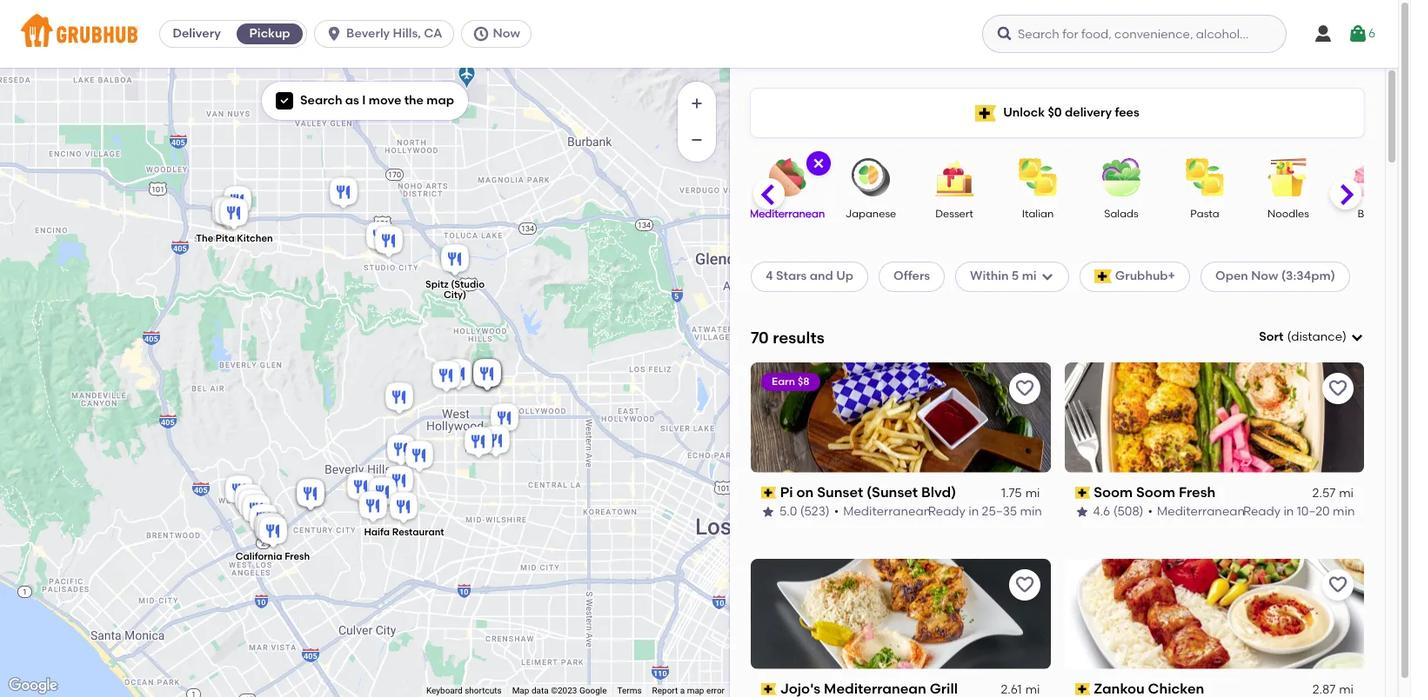 Task type: describe. For each thing, give the bounding box(es) containing it.
baba ghanooj image
[[478, 424, 513, 462]]

japanese image
[[840, 158, 901, 197]]

2.61 mi
[[1001, 683, 1040, 698]]

svg image for beverly hills, ca
[[325, 25, 343, 43]]

chicken
[[1148, 681, 1204, 697]]

sunset
[[817, 484, 863, 501]]

chell sotoon grill image
[[401, 438, 436, 477]]

svg image for 6
[[1347, 23, 1368, 44]]

haifa restaurant image
[[386, 490, 421, 528]]

pi on sunset (sunset blvd) logo image
[[751, 363, 1050, 473]]

1 soom from the left
[[1094, 484, 1133, 501]]

a
[[680, 686, 685, 696]]

sort ( distance )
[[1259, 330, 1347, 345]]

the
[[404, 93, 424, 108]]

pasta
[[1190, 208, 1219, 220]]

zankou chicken logo image
[[1064, 559, 1364, 670]]

panini kabob grill image
[[293, 477, 328, 515]]

jojo's mediterranean grill
[[780, 681, 958, 697]]

pita mediterranean bowls & brochettes image
[[469, 357, 504, 395]]

shalom grill image
[[355, 489, 390, 527]]

blvd)
[[921, 484, 956, 501]]

stars
[[776, 269, 807, 284]]

move
[[369, 93, 401, 108]]

bowls
[[1357, 208, 1386, 220]]

haifa restaurant
[[364, 527, 444, 539]]

subscription pass image for pi on sunset (sunset blvd)
[[761, 487, 777, 499]]

map data ©2023 google
[[512, 686, 607, 696]]

4
[[766, 269, 773, 284]]

(
[[1287, 330, 1291, 345]]

distance
[[1291, 330, 1342, 345]]

subscription pass image for soom soom fresh
[[1075, 487, 1090, 499]]

70
[[751, 328, 769, 348]]

pickup button
[[233, 20, 306, 48]]

open
[[1215, 269, 1248, 284]]

luna grill image
[[220, 184, 254, 222]]

grubhub plus flag logo image for grubhub+
[[1094, 270, 1112, 284]]

keyboard
[[426, 686, 463, 696]]

sunnin lebanese cafe image
[[246, 502, 281, 540]]

2 soom from the left
[[1136, 484, 1175, 501]]

keyboard shortcuts button
[[426, 686, 502, 698]]

5
[[1012, 269, 1019, 284]]

up
[[836, 269, 853, 284]]

beverly
[[346, 26, 390, 41]]

within
[[970, 269, 1009, 284]]

save this restaurant button for the soom soom fresh logo on the right bottom
[[1322, 373, 1354, 404]]

1 horizontal spatial fresh
[[1179, 484, 1216, 501]]

pasta image
[[1174, 158, 1235, 197]]

noodles image
[[1258, 158, 1319, 197]]

as
[[345, 93, 359, 108]]

in for pi on sunset (sunset blvd)
[[969, 504, 979, 519]]

offers
[[894, 269, 930, 284]]

google
[[579, 686, 607, 696]]

naab cafe image
[[231, 482, 266, 520]]

earn $8
[[772, 376, 810, 388]]

fees
[[1115, 105, 1140, 120]]

(508)
[[1113, 504, 1144, 519]]

kitchen
[[236, 233, 272, 245]]

myleigh's lettuce and stuff image
[[469, 357, 504, 395]]

noodles
[[1268, 208, 1309, 220]]

star icon image for pi on sunset (sunset blvd)
[[761, 505, 775, 519]]

svg image left the japanese image
[[812, 157, 826, 171]]

spitz (studio city)
[[425, 279, 484, 301]]

bowls image
[[1341, 158, 1402, 197]]

zankou chicken
[[1094, 681, 1204, 697]]

earn
[[772, 376, 795, 388]]

delivery
[[1065, 105, 1112, 120]]

i
[[362, 93, 366, 108]]

o'cado restaurant image
[[211, 195, 246, 233]]

now button
[[461, 20, 538, 48]]

$0
[[1048, 105, 1062, 120]]

report a map error
[[652, 686, 725, 696]]

10–20
[[1297, 504, 1330, 519]]

4.6 (508)
[[1093, 504, 1144, 519]]

none field containing sort
[[1259, 329, 1364, 347]]

unlock
[[1003, 105, 1045, 120]]

the pita kitchen image
[[216, 196, 251, 234]]

• mediterranean for sunset
[[834, 504, 931, 519]]

zankou
[[1094, 681, 1145, 697]]

salads
[[1104, 208, 1138, 220]]

• mediterranean for fresh
[[1148, 504, 1245, 519]]

hills,
[[393, 26, 421, 41]]

1.75
[[1001, 486, 1022, 501]]

2.57 mi
[[1312, 486, 1354, 501]]

©2023
[[551, 686, 577, 696]]

japanese
[[845, 208, 896, 220]]

6 button
[[1347, 18, 1376, 50]]

report a map error link
[[652, 686, 725, 696]]

soom soom fresh image
[[383, 432, 418, 471]]

beverly hills, ca
[[346, 26, 442, 41]]

terms link
[[617, 686, 642, 696]]

svg image for search as i move the map
[[279, 96, 290, 106]]

italian
[[1022, 208, 1054, 220]]

pi on sunset (sunset blvd) image
[[381, 380, 416, 418]]

subscription pass image for zankou chicken
[[1075, 684, 1090, 696]]

)
[[1342, 330, 1347, 345]]

farsi cafe image
[[252, 511, 287, 549]]

map
[[512, 686, 529, 696]]

amir's falafel los angeles image
[[371, 224, 406, 262]]

minus icon image
[[688, 131, 706, 149]]

dessert
[[935, 208, 973, 220]]

terms
[[617, 686, 642, 696]]

california fresh
[[235, 551, 309, 563]]

sort
[[1259, 330, 1284, 345]]

70 results
[[751, 328, 824, 348]]

2.87 mi
[[1312, 683, 1354, 698]]

spitz (studio city) image
[[437, 242, 472, 280]]

open now (3:34pm)
[[1215, 269, 1335, 284]]



Task type: vqa. For each thing, say whether or not it's contained in the screenshot.
Burritos
no



Task type: locate. For each thing, give the bounding box(es) containing it.
1 horizontal spatial min
[[1333, 504, 1355, 519]]

grubhub plus flag logo image left unlock
[[975, 105, 996, 121]]

data
[[531, 686, 549, 696]]

map right a
[[687, 686, 704, 696]]

jojo's mediterranean grill image
[[428, 358, 463, 397]]

• down sunset
[[834, 504, 839, 519]]

svg image
[[472, 25, 489, 43], [812, 157, 826, 171], [1040, 270, 1054, 284], [1350, 331, 1364, 345]]

1 horizontal spatial subscription pass image
[[1075, 487, 1090, 499]]

1 • from the left
[[834, 504, 839, 519]]

within 5 mi
[[970, 269, 1037, 284]]

1 horizontal spatial star icon image
[[1075, 505, 1089, 519]]

1 min from the left
[[1020, 504, 1042, 519]]

mi right 2.57 in the bottom right of the page
[[1339, 486, 1354, 501]]

min down '2.57 mi'
[[1333, 504, 1355, 519]]

save this restaurant image for zankou chicken
[[1328, 575, 1348, 596]]

mediterranean
[[750, 208, 825, 220], [843, 504, 931, 519], [1157, 504, 1245, 519], [824, 681, 926, 697]]

pi on sunset (sunset blvd)
[[780, 484, 956, 501]]

2 subscription pass image from the left
[[1075, 684, 1090, 696]]

star icon image for soom soom fresh
[[1075, 505, 1089, 519]]

report
[[652, 686, 678, 696]]

min for soom soom fresh
[[1333, 504, 1355, 519]]

google image
[[4, 675, 62, 698]]

tehran image
[[381, 464, 416, 502]]

0 horizontal spatial in
[[969, 504, 979, 519]]

1 star icon image from the left
[[761, 505, 775, 519]]

dessert image
[[924, 158, 985, 197]]

save this restaurant image down ")" in the right top of the page
[[1328, 378, 1348, 399]]

0 horizontal spatial subscription pass image
[[761, 487, 777, 499]]

save this restaurant image down the 10–20
[[1328, 575, 1348, 596]]

4 stars and up
[[766, 269, 853, 284]]

1 vertical spatial fresh
[[284, 551, 309, 563]]

restaurant
[[392, 527, 444, 539]]

salads image
[[1091, 158, 1152, 197]]

subscription pass image left jojo's
[[761, 684, 777, 696]]

save this restaurant button
[[1009, 373, 1040, 404], [1322, 373, 1354, 404], [1009, 570, 1040, 601], [1322, 570, 1354, 601]]

1 in from the left
[[969, 504, 979, 519]]

25–35
[[982, 504, 1017, 519]]

mi right 2.61 on the bottom of the page
[[1025, 683, 1040, 698]]

svg image right ca
[[472, 25, 489, 43]]

fresh down muma kitchen image
[[284, 551, 309, 563]]

• mediterranean down the (sunset
[[834, 504, 931, 519]]

pita
[[215, 233, 234, 245]]

0 horizontal spatial now
[[493, 26, 520, 41]]

search
[[300, 93, 342, 108]]

jojo's
[[780, 681, 821, 697]]

0 vertical spatial fresh
[[1179, 484, 1216, 501]]

5.0 (523)
[[779, 504, 830, 519]]

0 horizontal spatial map
[[427, 93, 454, 108]]

mediterranean down "soom soom fresh"
[[1157, 504, 1245, 519]]

1 horizontal spatial map
[[687, 686, 704, 696]]

soom
[[1094, 484, 1133, 501], [1136, 484, 1175, 501]]

soom soom fresh logo image
[[1064, 363, 1364, 473]]

0 horizontal spatial • mediterranean
[[834, 504, 931, 519]]

fresh down the soom soom fresh logo on the right bottom
[[1179, 484, 1216, 501]]

2.61
[[1001, 683, 1022, 698]]

1 horizontal spatial in
[[1284, 504, 1294, 519]]

min
[[1020, 504, 1042, 519], [1333, 504, 1355, 519]]

map
[[427, 93, 454, 108], [687, 686, 704, 696]]

mi right 5
[[1022, 269, 1037, 284]]

5.0
[[779, 504, 797, 519]]

mi for soom soom fresh
[[1339, 486, 1354, 501]]

ready for soom soom fresh
[[1243, 504, 1281, 519]]

0 horizontal spatial fresh
[[284, 551, 309, 563]]

(523)
[[800, 504, 830, 519]]

fresh inside map region
[[284, 551, 309, 563]]

2 subscription pass image from the left
[[1075, 487, 1090, 499]]

pickup
[[249, 26, 290, 41]]

jojo's mediterranean grill logo image
[[751, 559, 1050, 670]]

1 horizontal spatial now
[[1251, 269, 1278, 284]]

fresh
[[1179, 484, 1216, 501], [284, 551, 309, 563]]

svg image inside field
[[1350, 331, 1364, 345]]

• for on
[[834, 504, 839, 519]]

ready for pi on sunset (sunset blvd)
[[928, 504, 966, 519]]

0 horizontal spatial grubhub plus flag logo image
[[975, 105, 996, 121]]

min for pi on sunset (sunset blvd)
[[1020, 504, 1042, 519]]

save this restaurant image for jojo's mediterranean grill
[[1014, 575, 1035, 596]]

subscription pass image
[[761, 684, 777, 696], [1075, 684, 1090, 696]]

delivery
[[173, 26, 221, 41]]

1 horizontal spatial soom
[[1136, 484, 1175, 501]]

star icon image
[[761, 505, 775, 519], [1075, 505, 1089, 519]]

1 subscription pass image from the left
[[761, 487, 777, 499]]

0 vertical spatial grubhub plus flag logo image
[[975, 105, 996, 121]]

None field
[[1259, 329, 1364, 347]]

cafe landwer image
[[293, 477, 328, 515]]

1 horizontal spatial ready
[[1243, 504, 1281, 519]]

1 vertical spatial now
[[1251, 269, 1278, 284]]

taste of tehran image
[[251, 511, 286, 549]]

delphi greek image
[[234, 487, 269, 525]]

haifa
[[364, 527, 389, 539]]

cafe istanbul image
[[343, 470, 378, 508]]

save this restaurant image
[[1014, 378, 1035, 399]]

subscription pass image left zankou
[[1075, 684, 1090, 696]]

shortcuts
[[465, 686, 502, 696]]

grubhub plus flag logo image left the grubhub+
[[1094, 270, 1112, 284]]

subscription pass image for jojo's mediterranean grill
[[761, 684, 777, 696]]

svg image inside 6 button
[[1347, 23, 1368, 44]]

keyboard shortcuts
[[426, 686, 502, 696]]

• down "soom soom fresh"
[[1148, 504, 1153, 519]]

1 horizontal spatial subscription pass image
[[1075, 684, 1090, 696]]

2 star icon image from the left
[[1075, 505, 1089, 519]]

and
[[810, 269, 833, 284]]

zankou chicken image
[[441, 357, 475, 395]]

in
[[969, 504, 979, 519], [1284, 504, 1294, 519]]

mi right 2.87
[[1339, 683, 1354, 698]]

(sunset
[[867, 484, 918, 501]]

0 horizontal spatial •
[[834, 504, 839, 519]]

svg image
[[1313, 23, 1334, 44], [1347, 23, 1368, 44], [325, 25, 343, 43], [996, 25, 1014, 43], [279, 96, 290, 106]]

now
[[493, 26, 520, 41], [1251, 269, 1278, 284]]

ready in 25–35 min
[[928, 504, 1042, 519]]

2 in from the left
[[1284, 504, 1294, 519]]

• mediterranean down "soom soom fresh"
[[1148, 504, 1245, 519]]

grubhub plus flag logo image for unlock $0 delivery fees
[[975, 105, 996, 121]]

ready
[[928, 504, 966, 519], [1243, 504, 1281, 519]]

Search for food, convenience, alcohol... search field
[[982, 15, 1287, 53]]

in left 25–35
[[969, 504, 979, 519]]

ready down the blvd)
[[928, 504, 966, 519]]

1 • mediterranean from the left
[[834, 504, 931, 519]]

1 vertical spatial grubhub plus flag logo image
[[1094, 270, 1112, 284]]

open sesame image
[[461, 425, 495, 463]]

subscription pass image
[[761, 487, 777, 499], [1075, 487, 1090, 499]]

mediterranean down the (sunset
[[843, 504, 931, 519]]

$8
[[798, 376, 810, 388]]

grubhub plus flag logo image
[[975, 105, 996, 121], [1094, 270, 1112, 284]]

dr. sandwich image
[[365, 475, 400, 513]]

•
[[834, 504, 839, 519], [1148, 504, 1153, 519]]

lemon zest cafe image
[[208, 194, 243, 232]]

muma kitchen image
[[253, 512, 288, 550]]

0 horizontal spatial min
[[1020, 504, 1042, 519]]

map right the
[[427, 93, 454, 108]]

soom soom fresh
[[1094, 484, 1216, 501]]

0 horizontal spatial star icon image
[[761, 505, 775, 519]]

ready left the 10–20
[[1243, 504, 1281, 519]]

casablanca moroccan kitchens image
[[487, 401, 522, 439]]

save this restaurant button for "zankou chicken logo"
[[1322, 570, 1354, 601]]

min down 1.75 mi
[[1020, 504, 1042, 519]]

the
[[195, 233, 213, 245]]

4.6
[[1093, 504, 1110, 519]]

pi
[[780, 484, 793, 501]]

nuka cafe image
[[239, 492, 274, 531]]

red moon lounge image
[[326, 175, 361, 213]]

spitz
[[425, 279, 448, 290]]

2 • mediterranean from the left
[[1148, 504, 1245, 519]]

2.57
[[1312, 486, 1336, 501]]

1 horizontal spatial • mediterranean
[[1148, 504, 1245, 519]]

soom up (508)
[[1136, 484, 1175, 501]]

1 subscription pass image from the left
[[761, 684, 777, 696]]

mi for jojo's mediterranean grill
[[1025, 683, 1040, 698]]

in for soom soom fresh
[[1284, 504, 1294, 519]]

search as i move the map
[[300, 93, 454, 108]]

california
[[235, 551, 282, 563]]

mediterranean left grill
[[824, 681, 926, 697]]

argo mediterranean grill image
[[362, 219, 397, 258]]

mi for zankou chicken
[[1339, 683, 1354, 698]]

california fresh image
[[255, 514, 290, 552]]

save this restaurant image down 25–35
[[1014, 575, 1035, 596]]

map region
[[0, 0, 832, 698]]

the pita kitchen
[[195, 233, 272, 245]]

grubhub+
[[1115, 269, 1175, 284]]

mediterranean image
[[757, 158, 818, 197]]

1 horizontal spatial •
[[1148, 504, 1153, 519]]

soom up "4.6 (508)"
[[1094, 484, 1133, 501]]

2 • from the left
[[1148, 504, 1153, 519]]

1 horizontal spatial grubhub plus flag logo image
[[1094, 270, 1112, 284]]

save this restaurant button for jojo's mediterranean grill logo
[[1009, 570, 1040, 601]]

star icon image left 5.0 in the bottom right of the page
[[761, 505, 775, 519]]

svg image inside beverly hills, ca button
[[325, 25, 343, 43]]

0 horizontal spatial ready
[[928, 504, 966, 519]]

mi right 1.75
[[1025, 486, 1040, 501]]

6
[[1368, 26, 1376, 41]]

results
[[773, 328, 824, 348]]

in left the 10–20
[[1284, 504, 1294, 519]]

al basch chicken image
[[469, 357, 504, 395]]

mediterranean down "mediterranean" image
[[750, 208, 825, 220]]

(3:34pm)
[[1281, 269, 1335, 284]]

(studio
[[450, 279, 484, 290]]

1 vertical spatial map
[[687, 686, 704, 696]]

save this restaurant image
[[1328, 378, 1348, 399], [1014, 575, 1035, 596], [1328, 575, 1348, 596]]

star icon image left 4.6
[[1075, 505, 1089, 519]]

2 min from the left
[[1333, 504, 1355, 519]]

subscription pass image right 1.75 mi
[[1075, 487, 1090, 499]]

svg image right ")" in the right top of the page
[[1350, 331, 1364, 345]]

0 vertical spatial now
[[493, 26, 520, 41]]

1 ready from the left
[[928, 504, 966, 519]]

error
[[706, 686, 725, 696]]

plus icon image
[[688, 95, 706, 112]]

0 horizontal spatial subscription pass image
[[761, 684, 777, 696]]

• for soom
[[1148, 504, 1153, 519]]

unlock $0 delivery fees
[[1003, 105, 1140, 120]]

ready in 10–20 min
[[1243, 504, 1355, 519]]

2 ready from the left
[[1243, 504, 1281, 519]]

on
[[796, 484, 814, 501]]

svg image right 5
[[1040, 270, 1054, 284]]

1.75 mi
[[1001, 486, 1040, 501]]

main navigation navigation
[[0, 0, 1398, 68]]

0 vertical spatial map
[[427, 93, 454, 108]]

beverly hills, ca button
[[314, 20, 461, 48]]

ca
[[424, 26, 442, 41]]

0 horizontal spatial soom
[[1094, 484, 1133, 501]]

now inside button
[[493, 26, 520, 41]]

my falafel on sunset image
[[469, 357, 504, 395]]

italian image
[[1007, 158, 1068, 197]]

nick the greek image
[[221, 473, 256, 512]]

now right open
[[1251, 269, 1278, 284]]

mi for pi on sunset (sunset blvd)
[[1025, 486, 1040, 501]]

svg image inside now button
[[472, 25, 489, 43]]

subscription pass image left pi
[[761, 487, 777, 499]]

now right ca
[[493, 26, 520, 41]]



